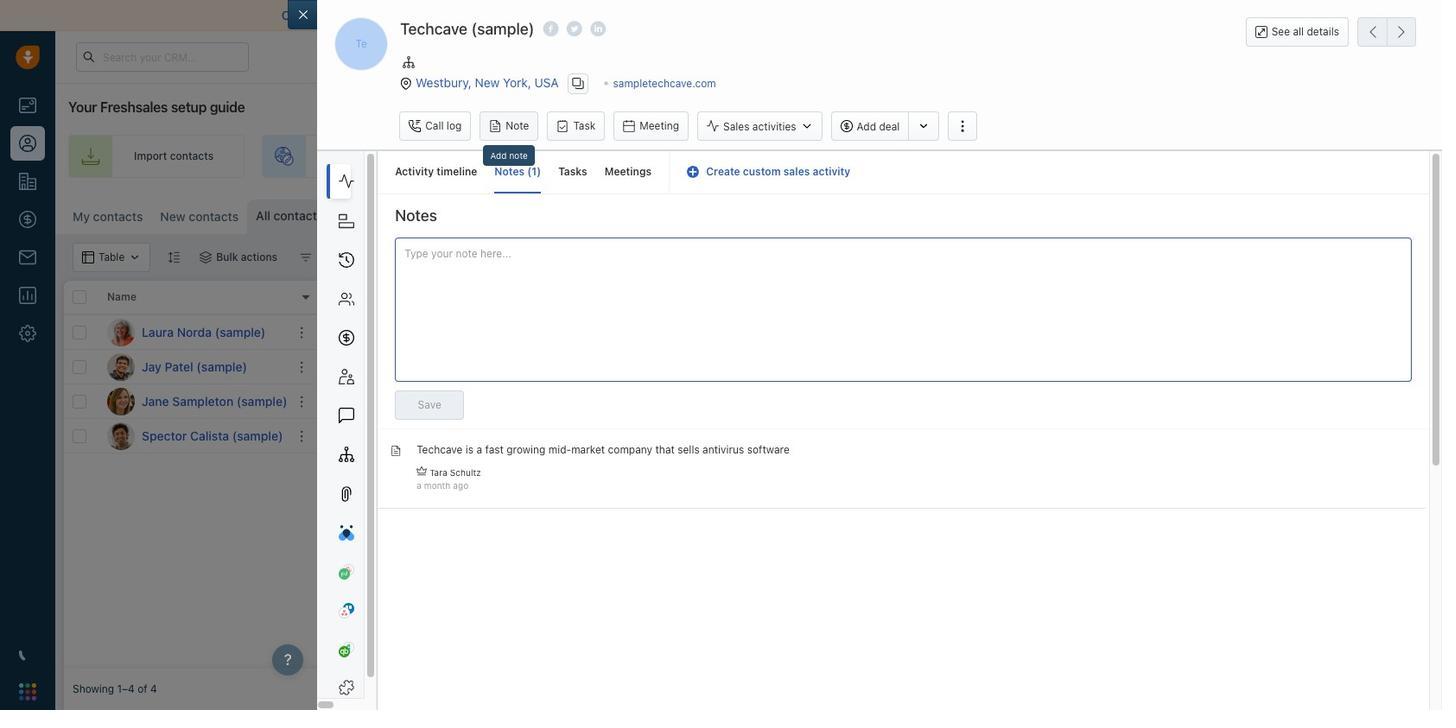Task type: describe. For each thing, give the bounding box(es) containing it.
task
[[573, 120, 596, 133]]

spector
[[142, 428, 187, 443]]

in
[[357, 150, 366, 163]]

mailbox
[[362, 8, 406, 22]]

filter
[[319, 251, 345, 264]]

press space to select this row. row containing lauranordasample@gmail.com
[[323, 315, 1434, 350]]

activity timeline
[[395, 165, 477, 178]]

bulk
[[216, 251, 238, 264]]

spector calista (sample)
[[142, 428, 283, 443]]

software
[[747, 444, 790, 456]]

filter by
[[319, 251, 360, 264]]

notes ( 1 )
[[495, 165, 541, 178]]

rest
[[630, 427, 649, 440]]

notes for notes
[[395, 207, 437, 225]]

activity
[[813, 165, 850, 178]]

contacts for my
[[93, 209, 143, 224]]

meeting
[[640, 120, 679, 133]]

0 horizontal spatial tara schultz
[[430, 468, 481, 478]]

jay patel (sample) link
[[142, 358, 247, 375]]

press space to select this row. row containing jay patel (sample)
[[64, 350, 323, 385]]

te button
[[335, 17, 388, 71]]

j image for jane sampleton (sample)
[[107, 388, 135, 415]]

(sample) for jay patel (sample)
[[196, 359, 247, 374]]

antivirus
[[703, 444, 744, 456]]

create for create custom sales activity
[[706, 165, 740, 178]]

press space to select this row. row containing laura norda (sample)
[[64, 315, 323, 350]]

all
[[1293, 25, 1304, 38]]

email
[[698, 8, 729, 22]]

showing 1–4 of 4
[[73, 683, 157, 696]]

connect your mailbox link
[[282, 8, 409, 22]]

techcave is a fast growing mid-market company that sells antivirus software
[[417, 444, 790, 456]]

invite your team link
[[486, 135, 663, 178]]

3684932360
[[461, 393, 527, 406]]

row group containing laura norda (sample)
[[64, 315, 323, 454]]

j image for jay patel (sample)
[[107, 353, 135, 381]]

2 horizontal spatial sales
[[1272, 150, 1298, 163]]

route leads to your team link
[[680, 135, 901, 178]]

note button
[[480, 112, 539, 141]]

activity
[[395, 165, 434, 178]]

)
[[537, 165, 541, 178]]

guide
[[210, 99, 245, 115]]

custom
[[743, 165, 781, 178]]

1–4
[[117, 683, 135, 696]]

add deal
[[857, 120, 900, 133]]

bring
[[328, 150, 354, 163]]

york,
[[503, 75, 531, 89]]

meeting button
[[614, 112, 689, 141]]

1 leads from the left
[[410, 150, 437, 163]]

filter by button
[[289, 243, 371, 272]]

fast
[[485, 444, 504, 456]]

bring in website leads link
[[262, 135, 468, 178]]

invite your team
[[551, 150, 632, 163]]

contacts for all
[[274, 208, 323, 223]]

note
[[506, 120, 529, 133]]

0 horizontal spatial to
[[409, 8, 421, 22]]

1 horizontal spatial of
[[683, 8, 695, 22]]

a month ago
[[417, 480, 468, 491]]

rest day
[[630, 427, 669, 440]]

press space to select this row. row containing rest day
[[323, 419, 1434, 454]]

twitter circled image
[[567, 20, 582, 38]]

0 horizontal spatial techcave (sample)
[[400, 20, 534, 38]]

0 horizontal spatial new
[[160, 209, 186, 224]]

sequence
[[1049, 150, 1098, 163]]

import contacts link
[[68, 135, 245, 178]]

westbury, new york, usa link
[[416, 75, 559, 89]]

jaypatelsample@gmail.com link
[[332, 358, 464, 376]]

route leads to your team
[[746, 150, 870, 163]]

(sample) for spector calista (sample)
[[232, 428, 283, 443]]

deal
[[879, 120, 900, 133]]

janesampleton@gmail.com 3684932360
[[332, 393, 527, 406]]

all contacts link
[[256, 207, 323, 225]]

activities
[[752, 120, 796, 133]]

jay patel (sample)
[[142, 359, 247, 374]]

market
[[571, 444, 605, 456]]

tara schultz inside grid
[[776, 429, 836, 442]]

Search your CRM... text field
[[76, 42, 249, 72]]

contacts for new
[[189, 209, 239, 224]]

name row
[[64, 281, 323, 315]]

improve
[[424, 8, 470, 22]]

your freshsales setup guide
[[68, 99, 245, 115]]

techcave inside grid
[[1014, 429, 1060, 442]]

0 horizontal spatial schultz
[[450, 468, 481, 478]]

add note
[[490, 151, 528, 161]]

note
[[509, 151, 528, 161]]

create for create sales sequence
[[984, 150, 1018, 163]]

set up your sales pipeline
[[1212, 150, 1340, 163]]

1 vertical spatial to
[[807, 150, 817, 163]]

showing
[[73, 683, 114, 696]]

s image
[[107, 422, 135, 450]]

jay
[[142, 359, 162, 374]]

0 horizontal spatial sales
[[784, 165, 810, 178]]

press space to select this row. row containing spector calista (sample)
[[64, 419, 323, 454]]

3684945781
[[461, 428, 525, 441]]

(sample) for jane sampleton (sample)
[[237, 394, 287, 408]]

spectorcalista@gmail.com
[[332, 428, 460, 441]]

bring in website leads
[[328, 150, 437, 163]]

2-
[[615, 8, 628, 22]]

new contacts
[[160, 209, 239, 224]]

and
[[549, 8, 570, 22]]

my contacts
[[73, 209, 143, 224]]

your inside set up your sales pipeline link
[[1247, 150, 1269, 163]]

company
[[608, 444, 652, 456]]

your inside the route leads to your team link
[[820, 150, 842, 163]]

1 vertical spatial of
[[138, 683, 147, 696]]



Task type: locate. For each thing, give the bounding box(es) containing it.
add note tooltip
[[483, 145, 535, 171]]

0 horizontal spatial notes
[[395, 207, 437, 225]]

container_wx8msf4aqz5i3rn1 image
[[300, 251, 312, 264]]

team
[[607, 150, 632, 163], [845, 150, 870, 163]]

all contacts 4
[[256, 208, 339, 223]]

facebook circled image
[[543, 20, 559, 38]]

1 vertical spatial schultz
[[450, 468, 481, 478]]

container_wx8msf4aqz5i3rn1 image
[[200, 251, 212, 264]]

spector calista (sample) link
[[142, 427, 283, 445]]

add deal button
[[831, 112, 908, 141]]

1 horizontal spatial team
[[845, 150, 870, 163]]

your up te
[[333, 8, 358, 22]]

team up activity at right
[[845, 150, 870, 163]]

press space to select this row. row containing janesampleton@gmail.com
[[323, 385, 1434, 419]]

a right is
[[477, 444, 482, 456]]

to up activity at right
[[807, 150, 817, 163]]

0 vertical spatial tara schultz
[[776, 429, 836, 442]]

(sample) inside laura norda (sample) link
[[215, 324, 266, 339]]

add left the deal
[[857, 120, 876, 133]]

add for add note
[[490, 151, 507, 161]]

connect
[[282, 8, 330, 22]]

techcave (sample)
[[400, 20, 534, 38], [1014, 429, 1106, 442]]

laura norda (sample)
[[142, 324, 266, 339]]

see
[[1272, 25, 1290, 38]]

schultz inside grid
[[800, 429, 836, 442]]

sales activities button
[[697, 112, 831, 141], [697, 112, 822, 141]]

0 vertical spatial schultz
[[800, 429, 836, 442]]

your
[[68, 99, 97, 115]]

create custom sales activity
[[706, 165, 850, 178]]

see all details button
[[1246, 17, 1349, 47]]

qualified
[[904, 429, 947, 442]]

day
[[652, 427, 669, 440]]

jaypatelsample@gmail.com
[[332, 358, 464, 371]]

j image
[[107, 353, 135, 381], [107, 388, 135, 415]]

1 horizontal spatial new
[[475, 75, 500, 89]]

0 horizontal spatial tara
[[430, 468, 447, 478]]

create
[[984, 150, 1018, 163], [706, 165, 740, 178]]

0 vertical spatial techcave (sample)
[[400, 20, 534, 38]]

0 vertical spatial new
[[475, 75, 500, 89]]

1
[[532, 165, 537, 178]]

calista
[[190, 428, 229, 443]]

your right up
[[1247, 150, 1269, 163]]

contacts up container_wx8msf4aqz5i3rn1 icon
[[189, 209, 239, 224]]

mid-
[[548, 444, 571, 456]]

linkedin circled image
[[590, 20, 606, 38]]

2 j image from the top
[[107, 388, 135, 415]]

janesampleton@gmail.com
[[332, 393, 463, 406]]

(sample) inside jay patel (sample) link
[[196, 359, 247, 374]]

4
[[332, 209, 339, 222], [150, 683, 157, 696]]

2 team from the left
[[845, 150, 870, 163]]

sales left sequence on the top right
[[1021, 150, 1046, 163]]

row group containing lauranordasample@gmail.com
[[323, 315, 1434, 454]]

tara schultz up software
[[776, 429, 836, 442]]

1 team from the left
[[607, 150, 632, 163]]

to right mailbox
[[409, 8, 421, 22]]

more...
[[416, 210, 452, 223]]

freshworks switcher image
[[19, 683, 36, 701]]

0 vertical spatial add
[[857, 120, 876, 133]]

add inside button
[[857, 120, 876, 133]]

notes for notes ( 1 )
[[495, 165, 525, 178]]

press space to select this row. row containing jane sampleton (sample)
[[64, 385, 323, 419]]

details
[[1307, 25, 1339, 38]]

laura
[[142, 324, 174, 339]]

sampleton
[[172, 394, 233, 408]]

create left 'custom'
[[706, 165, 740, 178]]

12 more...
[[402, 210, 452, 223]]

1 horizontal spatial a
[[477, 444, 482, 456]]

close image
[[1416, 11, 1425, 20]]

spectorcalista@gmail.com link
[[332, 427, 460, 445]]

log
[[447, 120, 462, 133]]

0 horizontal spatial add
[[490, 151, 507, 161]]

0 horizontal spatial of
[[138, 683, 147, 696]]

create left sequence on the top right
[[984, 150, 1018, 163]]

1 j image from the top
[[107, 353, 135, 381]]

up
[[1231, 150, 1244, 163]]

usa
[[534, 75, 559, 89]]

freshsales
[[100, 99, 168, 115]]

your up activity at right
[[820, 150, 842, 163]]

spectorcalista@gmail.com 3684945781
[[332, 428, 525, 441]]

call
[[425, 120, 444, 133]]

contacts right my
[[93, 209, 143, 224]]

contacts right "import"
[[170, 150, 214, 163]]

add left the note
[[490, 151, 507, 161]]

meetings
[[605, 165, 652, 178]]

sync
[[653, 8, 680, 22]]

notes down activity
[[395, 207, 437, 225]]

notes down add note
[[495, 165, 525, 178]]

team up meetings
[[607, 150, 632, 163]]

actions
[[241, 251, 277, 264]]

j image left jane
[[107, 388, 135, 415]]

leads up activity
[[410, 150, 437, 163]]

task button
[[547, 112, 605, 141]]

2 row group from the left
[[323, 315, 1434, 454]]

that
[[655, 444, 675, 456]]

add
[[857, 120, 876, 133], [490, 151, 507, 161], [1364, 207, 1384, 220]]

my contacts button
[[64, 200, 152, 234], [73, 209, 143, 224]]

add inside button
[[1364, 207, 1384, 220]]

4 inside all contacts 4
[[332, 209, 339, 222]]

emails
[[332, 291, 365, 304]]

1 vertical spatial notes
[[395, 207, 437, 225]]

1 vertical spatial 4
[[150, 683, 157, 696]]

deliverability
[[473, 8, 546, 22]]

0 horizontal spatial leads
[[410, 150, 437, 163]]

month
[[424, 480, 450, 491]]

sampletechcave.com
[[613, 76, 716, 89]]

1 vertical spatial techcave (sample)
[[1014, 429, 1106, 442]]

0 vertical spatial a
[[477, 444, 482, 456]]

tara schultz up ago
[[430, 468, 481, 478]]

tasks
[[558, 165, 587, 178]]

add for add contact
[[1364, 207, 1384, 220]]

cell
[[453, 315, 582, 349], [582, 315, 617, 349], [617, 315, 747, 349], [747, 315, 876, 349], [876, 315, 1006, 349], [1006, 315, 1135, 349], [1135, 315, 1434, 349], [582, 350, 617, 384], [1135, 350, 1434, 384], [582, 385, 617, 418], [1135, 385, 1434, 418], [582, 419, 617, 453], [1135, 419, 1434, 453]]

conversations.
[[732, 8, 815, 22]]

1 vertical spatial techcave
[[1014, 429, 1060, 442]]

2 horizontal spatial add
[[1364, 207, 1384, 220]]

2 vertical spatial techcave
[[417, 444, 463, 456]]

1 vertical spatial create
[[706, 165, 740, 178]]

enable
[[574, 8, 612, 22]]

laura norda (sample) link
[[142, 324, 266, 341]]

1 horizontal spatial schultz
[[800, 429, 836, 442]]

0 horizontal spatial a
[[417, 480, 422, 491]]

route
[[746, 150, 775, 163]]

your
[[333, 8, 358, 22], [581, 150, 604, 163], [820, 150, 842, 163], [1247, 150, 1269, 163]]

1 row group from the left
[[64, 315, 323, 454]]

l image
[[107, 318, 135, 346]]

0 vertical spatial to
[[409, 8, 421, 22]]

call log button
[[399, 112, 471, 141]]

1 horizontal spatial create
[[984, 150, 1018, 163]]

new down import contacts
[[160, 209, 186, 224]]

pipeline
[[1301, 150, 1340, 163]]

dialog
[[288, 0, 1442, 710]]

2 vertical spatial add
[[1364, 207, 1384, 220]]

row group
[[64, 315, 323, 454], [323, 315, 1434, 454]]

1 vertical spatial add
[[490, 151, 507, 161]]

1 horizontal spatial add
[[857, 120, 876, 133]]

1 horizontal spatial leads
[[778, 150, 804, 163]]

2 leads from the left
[[778, 150, 804, 163]]

ago
[[453, 480, 468, 491]]

add left contact
[[1364, 207, 1384, 220]]

a left "month"
[[417, 480, 422, 491]]

1 vertical spatial tara schultz
[[430, 468, 481, 478]]

contacts inside import contacts link
[[170, 150, 214, 163]]

all
[[256, 208, 270, 223]]

of right sync
[[683, 8, 695, 22]]

1 horizontal spatial sales
[[1021, 150, 1046, 163]]

0 vertical spatial of
[[683, 8, 695, 22]]

import
[[134, 150, 167, 163]]

sales down the route leads to your team
[[784, 165, 810, 178]]

tara up software
[[776, 429, 797, 442]]

0 horizontal spatial 4
[[150, 683, 157, 696]]

contacts
[[170, 150, 214, 163], [274, 208, 323, 223], [93, 209, 143, 224], [189, 209, 239, 224]]

4 right 1–4
[[150, 683, 157, 696]]

1 horizontal spatial tara schultz
[[776, 429, 836, 442]]

patel
[[165, 359, 193, 374]]

sales
[[723, 120, 750, 133]]

grid containing laura norda (sample)
[[64, 279, 1434, 669]]

1 vertical spatial a
[[417, 480, 422, 491]]

1 horizontal spatial tara
[[776, 429, 797, 442]]

a
[[477, 444, 482, 456], [417, 480, 422, 491]]

0 horizontal spatial team
[[607, 150, 632, 163]]

norda
[[177, 324, 212, 339]]

contact
[[1387, 207, 1425, 220]]

sales activities
[[723, 120, 796, 133]]

call log
[[425, 120, 462, 133]]

dialog containing techcave (sample)
[[288, 0, 1442, 710]]

sales left pipeline
[[1272, 150, 1298, 163]]

press space to select this row. row containing jaypatelsample@gmail.com
[[323, 350, 1434, 385]]

contacts right all
[[274, 208, 323, 223]]

of right 1–4
[[138, 683, 147, 696]]

tara up "month"
[[430, 468, 447, 478]]

sampletechcave.com link
[[613, 76, 716, 89]]

timeline
[[437, 165, 477, 178]]

0 vertical spatial j image
[[107, 353, 135, 381]]

(sample) inside jane sampleton (sample) link
[[237, 394, 287, 408]]

j image left jay
[[107, 353, 135, 381]]

(sample) inside spector calista (sample) link
[[232, 428, 283, 443]]

contacts for import
[[170, 150, 214, 163]]

0 vertical spatial notes
[[495, 165, 525, 178]]

leads up create custom sales activity
[[778, 150, 804, 163]]

your up tasks
[[581, 150, 604, 163]]

website
[[369, 150, 408, 163]]

0 vertical spatial techcave
[[400, 20, 468, 38]]

0 vertical spatial 4
[[332, 209, 339, 222]]

see all details
[[1272, 25, 1339, 38]]

import contacts
[[134, 150, 214, 163]]

1 vertical spatial j image
[[107, 388, 135, 415]]

1 vertical spatial new
[[160, 209, 186, 224]]

your inside the invite your team link
[[581, 150, 604, 163]]

press space to select this row. row
[[64, 315, 323, 350], [323, 315, 1434, 350], [64, 350, 323, 385], [323, 350, 1434, 385], [64, 385, 323, 419], [323, 385, 1434, 419], [64, 419, 323, 454], [323, 419, 1434, 454]]

0 vertical spatial tara
[[776, 429, 797, 442]]

1 horizontal spatial techcave (sample)
[[1014, 429, 1106, 442]]

1 horizontal spatial to
[[807, 150, 817, 163]]

add inside tooltip
[[490, 151, 507, 161]]

new left york,
[[475, 75, 500, 89]]

0 vertical spatial create
[[984, 150, 1018, 163]]

new contacts button
[[152, 200, 247, 234], [160, 209, 239, 224]]

grid
[[64, 279, 1434, 669]]

1 horizontal spatial 4
[[332, 209, 339, 222]]

1 vertical spatial tara
[[430, 468, 447, 478]]

(sample) for laura norda (sample)
[[215, 324, 266, 339]]

growing
[[507, 444, 546, 456]]

1 horizontal spatial notes
[[495, 165, 525, 178]]

0 horizontal spatial create
[[706, 165, 740, 178]]

add for add deal
[[857, 120, 876, 133]]

4 up the filter by
[[332, 209, 339, 222]]

my
[[73, 209, 90, 224]]

way
[[628, 8, 650, 22]]



Task type: vqa. For each thing, say whether or not it's contained in the screenshot.
All accounts accounts
no



